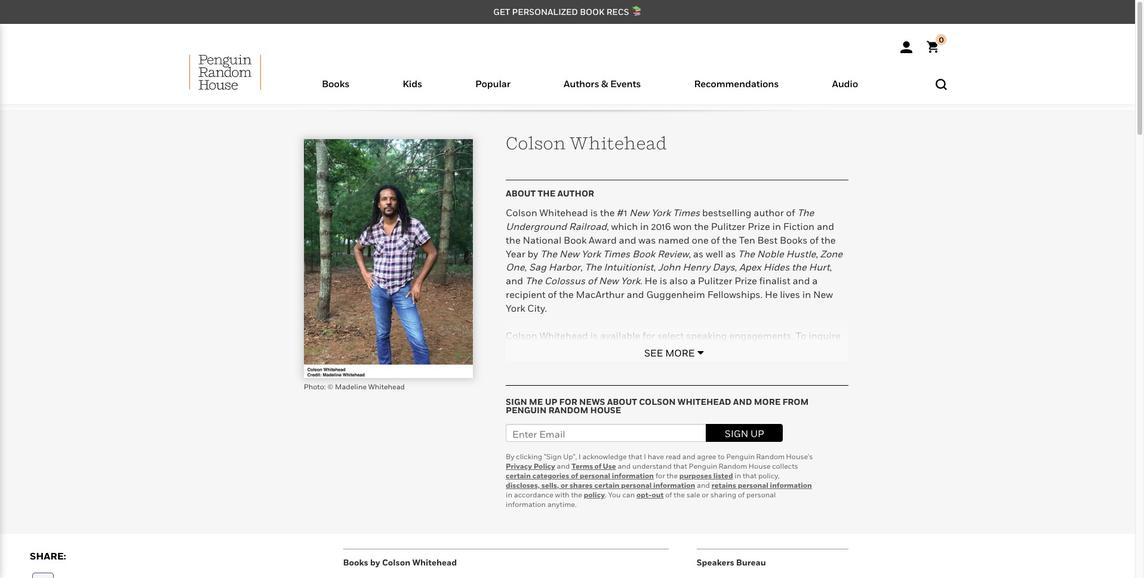Task type: vqa. For each thing, say whether or not it's contained in the screenshot.
appearance,
yes



Task type: locate. For each thing, give the bounding box(es) containing it.
listed
[[714, 471, 733, 480]]

0 vertical spatial speakers
[[506, 357, 547, 369]]

0 horizontal spatial sign
[[506, 397, 527, 407]]

is for also
[[660, 275, 667, 287]]

penguinrandomhouse.com
[[646, 357, 769, 369]]

0 horizontal spatial random
[[549, 405, 588, 415]]

york down the 'intuitionist'
[[621, 275, 640, 287]]

one
[[692, 234, 709, 246]]

book down was
[[632, 248, 655, 260]]

the up the colossus of new york
[[585, 261, 602, 273]]

up inside sign up button
[[751, 428, 764, 440]]

1 vertical spatial about
[[607, 397, 637, 407]]

york inside . he is also a pulitzer prize finalist and a recipient of the macarthur and guggenheim fellowships. he lives in new york city.
[[506, 302, 525, 314]]

colossus
[[545, 275, 585, 287]]

0 horizontal spatial .
[[605, 490, 607, 499]]

house down to
[[788, 343, 818, 355]]

and right fiction in the top of the page
[[817, 220, 834, 232]]

times
[[673, 207, 700, 219], [603, 248, 630, 260]]

2 vertical spatial that
[[743, 471, 757, 480]]

york up 2016 at the right top of page
[[651, 207, 671, 219]]

information up can
[[612, 471, 654, 480]]

prize
[[748, 220, 770, 232], [735, 275, 757, 287]]

of down colossus
[[548, 289, 557, 300]]

1 horizontal spatial sign
[[725, 428, 749, 440]]

about left the possible
[[506, 343, 532, 355]]

0 horizontal spatial as
[[693, 248, 704, 260]]

0 horizontal spatial or
[[561, 481, 568, 490]]

0 horizontal spatial by
[[370, 557, 380, 567]]

sign for sign up
[[725, 428, 749, 440]]

as down one
[[693, 248, 704, 260]]

0 vertical spatial house
[[788, 343, 818, 355]]

of up macarthur
[[588, 275, 597, 287]]

speakers
[[506, 357, 547, 369], [697, 557, 734, 567]]

0 horizontal spatial bureau
[[550, 357, 582, 369]]

opt-out link
[[637, 490, 664, 499]]

purposes listed link
[[680, 471, 733, 480]]

0 vertical spatial or
[[771, 357, 780, 369]]

the for the colossus of new york
[[526, 275, 542, 287]]

personalized
[[512, 7, 578, 17]]

1 vertical spatial that
[[674, 462, 687, 471]]

. down the 'intuitionist'
[[640, 275, 643, 287]]

1 vertical spatial for
[[559, 397, 577, 407]]

with
[[555, 490, 570, 499]]

certain
[[506, 471, 531, 480], [595, 481, 620, 490]]

opt-
[[637, 490, 652, 499]]

or up with at the left of the page
[[561, 481, 568, 490]]

the down colossus
[[559, 289, 574, 300]]

and
[[817, 220, 834, 232], [619, 234, 636, 246], [506, 275, 523, 287], [793, 275, 810, 287], [627, 289, 644, 300], [733, 397, 752, 407], [683, 452, 696, 461], [557, 462, 570, 471], [618, 462, 631, 471], [697, 481, 710, 490]]

he down the 'intuitionist'
[[645, 275, 658, 287]]

sign inside sign me up for news about colson whitehead and more from penguin random house
[[506, 397, 527, 407]]

0 horizontal spatial he
[[645, 275, 658, 287]]

or down the engagements.
[[771, 357, 780, 369]]

in down author
[[773, 220, 781, 232]]

the for the underground railroad
[[798, 207, 814, 219]]

a down hurt
[[812, 275, 818, 287]]

for down understand
[[656, 471, 665, 480]]

out
[[652, 490, 664, 499]]

1 horizontal spatial penguin
[[708, 343, 746, 355]]

finalist
[[759, 275, 791, 287]]

at
[[585, 357, 594, 369]]

1 horizontal spatial times
[[673, 207, 700, 219]]

1 vertical spatial certain
[[595, 481, 620, 490]]

zone
[[821, 248, 843, 260]]

2 vertical spatial or
[[702, 490, 709, 499]]

, inside , which in 2016 won the pulitzer prize in fiction and the national book award and was named one of the ten best books of the year by
[[607, 220, 609, 232]]

sign inside button
[[725, 428, 749, 440]]

days
[[713, 261, 735, 273]]

1 horizontal spatial as
[[726, 248, 736, 260]]

0 horizontal spatial a
[[535, 343, 540, 355]]

for left news
[[559, 397, 577, 407]]

2 as from the left
[[726, 248, 736, 260]]

or right sale
[[702, 490, 709, 499]]

random inside colson whitehead is available for select speaking engagements. to inquire about a possible appearance, please contact penguin random house speakers bureau at speakers@ penguinrandomhouse.com or visitwww.prhspeakers.com.
[[748, 343, 786, 355]]

pulitzer down bestselling
[[711, 220, 746, 232]]

the
[[798, 207, 814, 219], [541, 248, 557, 260], [738, 248, 755, 260], [585, 261, 602, 273], [526, 275, 542, 287]]

0 vertical spatial sign
[[506, 397, 527, 407]]

retains
[[712, 481, 736, 490]]

is inside colson whitehead is available for select speaking engagements. to inquire about a possible appearance, please contact penguin random house speakers bureau at speakers@ penguinrandomhouse.com or visitwww.prhspeakers.com.
[[590, 329, 598, 341]]

john
[[658, 261, 681, 273]]

railroad
[[569, 220, 607, 232]]

authors & events button
[[537, 75, 668, 104]]

0 vertical spatial book
[[564, 234, 587, 246]]

new up harbor on the top of page
[[560, 248, 579, 260]]

named
[[658, 234, 690, 246]]

0 vertical spatial pulitzer
[[711, 220, 746, 232]]

1 vertical spatial house
[[590, 405, 621, 415]]

1 horizontal spatial bureau
[[736, 557, 766, 567]]

0 vertical spatial bureau
[[550, 357, 582, 369]]

penguin up penguinrandomhouse.com at the right
[[708, 343, 746, 355]]

penguin
[[708, 343, 746, 355], [506, 405, 547, 415]]

books inside , which in 2016 won the pulitzer prize in fiction and the national book award and was named one of the ten best books of the year by
[[780, 234, 808, 246]]

that up retains personal information link
[[743, 471, 757, 480]]

photo of colson whitehead image
[[304, 139, 473, 378]]

is down the 'john'
[[660, 275, 667, 287]]

and left more
[[733, 397, 752, 407]]

0 vertical spatial times
[[673, 207, 700, 219]]

is up railroad on the top of the page
[[590, 207, 598, 219]]

up right me in the bottom left of the page
[[545, 397, 557, 407]]

prize inside . he is also a pulitzer prize finalist and a recipient of the macarthur and guggenheim fellowships. he lives in new york city.
[[735, 275, 757, 287]]

"sign
[[544, 452, 562, 461]]

penguin inside sign me up for news about colson whitehead and more from penguin random house
[[506, 405, 547, 415]]

of up shares
[[571, 471, 578, 480]]

ten
[[739, 234, 755, 246]]

, and
[[506, 261, 832, 287]]

0 vertical spatial certain
[[506, 471, 531, 480]]

information inside of the sale or sharing of personal information anytime.
[[506, 500, 546, 509]]

2 vertical spatial for
[[656, 471, 665, 480]]

that up understand
[[629, 452, 642, 461]]

is up appearance,
[[590, 329, 598, 341]]

by inside , which in 2016 won the pulitzer prize in fiction and the national book award and was named one of the ten best books of the year by
[[528, 248, 538, 260]]

personal down retains personal information link
[[747, 490, 776, 499]]

new down hurt
[[813, 289, 833, 300]]

0 vertical spatial for
[[643, 329, 655, 341]]

2 vertical spatial books
[[343, 557, 368, 567]]

0 horizontal spatial that
[[629, 452, 642, 461]]

speakers inside colson whitehead is available for select speaking engagements. to inquire about a possible appearance, please contact penguin random house speakers bureau at speakers@ penguinrandomhouse.com or visitwww.prhspeakers.com.
[[506, 357, 547, 369]]

penguin random house
[[689, 462, 771, 471]]

that down read
[[674, 462, 687, 471]]

from
[[783, 397, 809, 407]]

of inside . he is also a pulitzer prize finalist and a recipient of the macarthur and guggenheim fellowships. he lives in new york city.
[[548, 289, 557, 300]]

the up fiction in the top of the page
[[798, 207, 814, 219]]

1 vertical spatial sign
[[725, 428, 749, 440]]

books for books
[[322, 78, 350, 90]]

in right "lives" at the right
[[803, 289, 811, 300]]

the inside 'the underground railroad'
[[798, 207, 814, 219]]

audio button
[[806, 75, 885, 104]]

1 horizontal spatial he
[[765, 289, 778, 300]]

york down award
[[582, 248, 601, 260]]

1 horizontal spatial speakers
[[697, 557, 734, 567]]

prize up best
[[748, 220, 770, 232]]

1 vertical spatial is
[[660, 275, 667, 287]]

policy
[[534, 462, 555, 471]]

shopping cart image
[[927, 34, 947, 53]]

0 horizontal spatial house
[[590, 405, 621, 415]]

for up please
[[643, 329, 655, 341]]

, up the colossus of new york
[[581, 261, 583, 273]]

1 vertical spatial pulitzer
[[698, 275, 733, 287]]

is
[[590, 207, 598, 219], [660, 275, 667, 287], [590, 329, 598, 341]]

that
[[629, 452, 642, 461], [674, 462, 687, 471], [743, 471, 757, 480]]

prize inside , which in 2016 won the pulitzer prize in fiction and the national book award and was named one of the ten best books of the year by
[[748, 220, 770, 232]]

times up the 'intuitionist'
[[603, 248, 630, 260]]

which
[[611, 220, 638, 232]]

sign for sign me up for news about colson whitehead and more from penguin random house
[[506, 397, 527, 407]]

macarthur
[[576, 289, 625, 300]]

recommendations button
[[668, 75, 806, 104]]

0 vertical spatial up
[[545, 397, 557, 407]]

times up won
[[673, 207, 700, 219]]

certain down privacy on the bottom of page
[[506, 471, 531, 480]]

1 horizontal spatial up
[[751, 428, 764, 440]]

lives
[[780, 289, 800, 300]]

1 horizontal spatial about
[[607, 397, 637, 407]]

about inside colson whitehead is available for select speaking engagements. to inquire about a possible appearance, please contact penguin random house speakers bureau at speakers@ penguinrandomhouse.com or visitwww.prhspeakers.com.
[[506, 343, 532, 355]]

1 horizontal spatial that
[[674, 462, 687, 471]]

author
[[558, 188, 594, 198]]

0 vertical spatial books
[[322, 78, 350, 90]]

the left sale
[[674, 490, 685, 499]]

the down shares
[[571, 490, 582, 499]]

0 vertical spatial random
[[748, 343, 786, 355]]

is inside . he is also a pulitzer prize finalist and a recipient of the macarthur and guggenheim fellowships. he lives in new york city.
[[660, 275, 667, 287]]

sells,
[[542, 481, 559, 490]]

a left the possible
[[535, 343, 540, 355]]

privacy policy link
[[506, 462, 555, 471]]

see more
[[644, 347, 695, 359]]

, down zone
[[830, 261, 832, 273]]

1 horizontal spatial random
[[748, 343, 786, 355]]

kids button
[[376, 75, 449, 104]]

1 vertical spatial penguin
[[506, 405, 547, 415]]

hides
[[764, 261, 790, 273]]

penguin up clicking
[[506, 405, 547, 415]]

also
[[670, 275, 688, 287]]

information down accordance at the bottom left
[[506, 500, 546, 509]]

1 vertical spatial prize
[[735, 275, 757, 287]]

by
[[528, 248, 538, 260], [370, 557, 380, 567]]

0 horizontal spatial book
[[564, 234, 587, 246]]

0 horizontal spatial certain
[[506, 471, 531, 480]]

and down one
[[506, 275, 523, 287]]

about
[[506, 188, 536, 198]]

author
[[754, 207, 784, 219]]

, left the 'john'
[[654, 261, 656, 273]]

about inside sign me up for news about colson whitehead and more from penguin random house
[[607, 397, 637, 407]]

.
[[640, 275, 643, 287], [605, 490, 607, 499]]

0 horizontal spatial penguin
[[506, 405, 547, 415]]

1 as from the left
[[693, 248, 704, 260]]

1 vertical spatial up
[[751, 428, 764, 440]]

guggenheim
[[646, 289, 705, 300]]

colson whitehead is the #1 new york times bestselling author of
[[506, 207, 798, 219]]

1 horizontal spatial a
[[690, 275, 696, 287]]

for inside by clicking "sign up", i acknowledge that i have read and agree to penguin random house's privacy policy and terms of use and understand that penguin random house collects certain categories of personal information for the purposes listed in that policy, discloses, sells, or shares certain personal information and retains personal information in accordance with the policy . you can opt-out
[[656, 471, 665, 480]]

have
[[648, 452, 664, 461]]

. inside . he is also a pulitzer prize finalist and a recipient of the macarthur and guggenheim fellowships. he lives in new york city.
[[640, 275, 643, 287]]

2 horizontal spatial or
[[771, 357, 780, 369]]

0 horizontal spatial up
[[545, 397, 557, 407]]

book down railroad on the top of the page
[[564, 234, 587, 246]]

recommendations link
[[694, 78, 779, 104]]

0 horizontal spatial speakers
[[506, 357, 547, 369]]

1 horizontal spatial i
[[644, 452, 646, 461]]

york down recipient
[[506, 302, 525, 314]]

of up fiction in the top of the page
[[786, 207, 795, 219]]

sign me up for news about colson whitehead and more from penguin random house
[[506, 397, 809, 415]]

colson inside sign me up for news about colson whitehead and more from penguin random house
[[639, 397, 676, 407]]

1 horizontal spatial by
[[528, 248, 538, 260]]

won
[[673, 220, 692, 232]]

a
[[690, 275, 696, 287], [812, 275, 818, 287], [535, 343, 540, 355]]

sign
[[506, 397, 527, 407], [725, 428, 749, 440]]

the down ten at top right
[[738, 248, 755, 260]]

0 vertical spatial by
[[528, 248, 538, 260]]

a down henry
[[690, 275, 696, 287]]

penguin random house's
[[726, 452, 813, 461]]

📚
[[631, 7, 642, 17]]

anytime.
[[548, 500, 577, 509]]

of up hustle
[[810, 234, 819, 246]]

1 vertical spatial bureau
[[736, 557, 766, 567]]

0 vertical spatial is
[[590, 207, 598, 219]]

1 vertical spatial books
[[780, 234, 808, 246]]

0 vertical spatial about
[[506, 343, 532, 355]]

sag
[[529, 261, 546, 273]]

random down the engagements.
[[748, 343, 786, 355]]

1 horizontal spatial .
[[640, 275, 643, 287]]

books for books by colson whitehead
[[343, 557, 368, 567]]

the down sag
[[526, 275, 542, 287]]

the down national
[[541, 248, 557, 260]]

me
[[529, 397, 543, 407]]

0 vertical spatial penguin
[[708, 343, 746, 355]]

0 horizontal spatial i
[[579, 452, 581, 461]]

pulitzer down days
[[698, 275, 733, 287]]

of right sharing
[[738, 490, 745, 499]]

, up henry
[[689, 248, 691, 260]]

whitehead inside sign me up for news about colson whitehead and more from penguin random house
[[678, 397, 731, 407]]

sign left me in the bottom left of the page
[[506, 397, 527, 407]]

1 i from the left
[[579, 452, 581, 461]]

0 vertical spatial that
[[629, 452, 642, 461]]

about right news
[[607, 397, 637, 407]]

0 horizontal spatial about
[[506, 343, 532, 355]]

0 vertical spatial .
[[640, 275, 643, 287]]

1 vertical spatial random
[[549, 405, 588, 415]]

as
[[693, 248, 704, 260], [726, 248, 736, 260]]

1 horizontal spatial book
[[632, 248, 655, 260]]

colson whitehead is available for select speaking engagements. to inquire about a possible appearance, please contact penguin random house speakers bureau at speakers@ penguinrandomhouse.com or visitwww.prhspeakers.com.
[[506, 329, 841, 382]]

house up enter email email field
[[590, 405, 621, 415]]

in down discloses, in the bottom of the page
[[506, 490, 512, 499]]

0 vertical spatial prize
[[748, 220, 770, 232]]

sale
[[687, 490, 700, 499]]

2 vertical spatial is
[[590, 329, 598, 341]]

review
[[658, 248, 689, 260]]

terms of use link
[[572, 462, 616, 471]]

colson inside colson whitehead is available for select speaking engagements. to inquire about a possible appearance, please contact penguin random house speakers bureau at speakers@ penguinrandomhouse.com or visitwww.prhspeakers.com.
[[506, 329, 537, 341]]

1 vertical spatial .
[[605, 490, 607, 499]]

colson for colson whitehead is available for select speaking engagements. to inquire about a possible appearance, please contact penguin random house speakers bureau at speakers@ penguinrandomhouse.com or visitwww.prhspeakers.com.
[[506, 329, 537, 341]]

1 vertical spatial speakers
[[697, 557, 734, 567]]

speakers bureau
[[697, 557, 766, 567]]

whitehead
[[570, 133, 667, 153], [540, 207, 588, 219], [540, 329, 588, 341], [368, 382, 405, 391], [678, 397, 731, 407], [412, 557, 457, 567]]

pulitzer inside . he is also a pulitzer prize finalist and a recipient of the macarthur and guggenheim fellowships. he lives in new york city.
[[698, 275, 733, 287]]

books inside dropdown button
[[322, 78, 350, 90]]

. left you
[[605, 490, 607, 499]]

1 vertical spatial or
[[561, 481, 568, 490]]

events
[[610, 78, 641, 90]]

whitehead inside colson whitehead is available for select speaking engagements. to inquire about a possible appearance, please contact penguin random house speakers bureau at speakers@ penguinrandomhouse.com or visitwww.prhspeakers.com.
[[540, 329, 588, 341]]

sign up penguin random house
[[725, 428, 749, 440]]

, up award
[[607, 220, 609, 232]]

i
[[579, 452, 581, 461], [644, 452, 646, 461]]

appearance,
[[582, 343, 637, 355]]

year
[[506, 248, 525, 260]]

1 vertical spatial times
[[603, 248, 630, 260]]

select
[[658, 329, 684, 341]]

2 i from the left
[[644, 452, 646, 461]]

prize down 'apex'
[[735, 275, 757, 287]]

1 horizontal spatial or
[[702, 490, 709, 499]]

he down the finalist at the top
[[765, 289, 778, 300]]

zone one
[[506, 248, 843, 273]]

1 horizontal spatial house
[[788, 343, 818, 355]]

and right read
[[683, 452, 696, 461]]



Task type: describe. For each thing, give the bounding box(es) containing it.
hustle
[[786, 248, 816, 260]]

colson for colson whitehead
[[506, 133, 566, 153]]

0 horizontal spatial times
[[603, 248, 630, 260]]

. he is also a pulitzer prize finalist and a recipient of the macarthur and guggenheim fellowships. he lives in new york city.
[[506, 275, 833, 314]]

1 horizontal spatial certain
[[595, 481, 620, 490]]

and inside the , and
[[506, 275, 523, 287]]

is for the
[[590, 207, 598, 219]]

sign in image
[[900, 41, 912, 53]]

see
[[644, 347, 663, 359]]

speaking
[[686, 329, 727, 341]]

the up one
[[694, 220, 709, 232]]

a inside colson whitehead is available for select speaking engagements. to inquire about a possible appearance, please contact penguin random house speakers bureau at speakers@ penguinrandomhouse.com or visitwww.prhspeakers.com.
[[535, 343, 540, 355]]

in down penguin random house
[[735, 471, 741, 480]]

more
[[754, 397, 781, 407]]

authors & events link
[[564, 78, 641, 104]]

and inside sign me up for news about colson whitehead and more from penguin random house
[[733, 397, 752, 407]]

henry
[[683, 261, 710, 273]]

discloses, sells, or shares certain personal information link
[[506, 481, 695, 490]]

share:
[[30, 550, 66, 562]]

popular
[[475, 78, 511, 90]]

personal up can
[[621, 481, 652, 490]]

new inside . he is also a pulitzer prize finalist and a recipient of the macarthur and guggenheim fellowships. he lives in new york city.
[[813, 289, 833, 300]]

bureau inside colson whitehead is available for select speaking engagements. to inquire about a possible appearance, please contact penguin random house speakers bureau at speakers@ penguinrandomhouse.com or visitwww.prhspeakers.com.
[[550, 357, 582, 369]]

personal inside of the sale or sharing of personal information anytime.
[[747, 490, 776, 499]]

personal down terms of use link
[[580, 471, 610, 480]]

Enter Email email field
[[506, 424, 706, 442]]

contact
[[671, 343, 705, 355]]

information up out
[[653, 481, 695, 490]]

and down 'purposes listed' link
[[697, 481, 710, 490]]

more
[[665, 347, 695, 359]]

of the sale or sharing of personal information anytime.
[[506, 490, 776, 509]]

see more button
[[638, 343, 716, 361]]

pulitzer inside , which in 2016 won the pulitzer prize in fiction and the national book award and was named one of the ten best books of the year by
[[711, 220, 746, 232]]

available
[[600, 329, 640, 341]]

books button
[[295, 75, 376, 104]]

, left sag
[[525, 261, 527, 273]]

categories
[[533, 471, 569, 480]]

policy
[[584, 490, 605, 499]]

fellowships.
[[708, 289, 763, 300]]

city.
[[528, 302, 547, 314]]

news
[[579, 397, 605, 407]]

. inside by clicking "sign up", i acknowledge that i have read and agree to penguin random house's privacy policy and terms of use and understand that penguin random house collects certain categories of personal information for the purposes listed in that policy, discloses, sells, or shares certain personal information and retains personal information in accordance with the policy . you can opt-out
[[605, 490, 607, 499]]

harbor
[[549, 261, 581, 273]]

can
[[623, 490, 635, 499]]

audio link
[[832, 78, 858, 104]]

well
[[706, 248, 723, 260]]

authors
[[564, 78, 599, 90]]

understand
[[633, 462, 672, 471]]

house inside sign me up for news about colson whitehead and more from penguin random house
[[590, 405, 621, 415]]

clicking
[[516, 452, 542, 461]]

information down the collects
[[770, 481, 812, 490]]

shares
[[570, 481, 593, 490]]

about the author
[[506, 188, 594, 198]]

the up zone
[[821, 234, 836, 246]]

book inside , which in 2016 won the pulitzer prize in fiction and the national book award and was named one of the ten best books of the year by
[[564, 234, 587, 246]]

1 vertical spatial by
[[370, 557, 380, 567]]

up",
[[563, 452, 577, 461]]

inquire
[[809, 329, 841, 341]]

discloses,
[[506, 481, 540, 490]]

possible
[[542, 343, 580, 355]]

and down up", at the bottom
[[557, 462, 570, 471]]

penguin random house image
[[189, 54, 261, 90]]

main navigation element
[[160, 54, 976, 104]]

or inside colson whitehead is available for select speaking engagements. to inquire about a possible appearance, please contact penguin random house speakers bureau at speakers@ penguinrandomhouse.com or visitwww.prhspeakers.com.
[[771, 357, 780, 369]]

popular button
[[449, 75, 537, 104]]

, sag harbor , the intuitionist , john henry days , apex hides the hurt
[[525, 261, 830, 273]]

or inside by clicking "sign up", i acknowledge that i have read and agree to penguin random house's privacy policy and terms of use and understand that penguin random house collects certain categories of personal information for the purposes listed in that policy, discloses, sells, or shares certain personal information and retains personal information in accordance with the policy . you can opt-out
[[561, 481, 568, 490]]

0 vertical spatial he
[[645, 275, 658, 287]]

and down acknowledge
[[618, 462, 631, 471]]

photo: © madeline whitehead
[[304, 382, 405, 391]]

the left ten at top right
[[722, 234, 737, 246]]

and up "lives" at the right
[[793, 275, 810, 287]]

recs
[[607, 7, 629, 17]]

random inside sign me up for news about colson whitehead and more from penguin random house
[[549, 405, 588, 415]]

sharing
[[711, 490, 736, 499]]

kids link
[[403, 78, 422, 104]]

of inside by clicking "sign up", i acknowledge that i have read and agree to penguin random house's privacy policy and terms of use and understand that penguin random house collects certain categories of personal information for the purposes listed in that policy, discloses, sells, or shares certain personal information and retains personal information in accordance with the policy . you can opt-out
[[571, 471, 578, 480]]

, up hurt
[[816, 248, 818, 260]]

by clicking "sign up", i acknowledge that i have read and agree to penguin random house's privacy policy and terms of use and understand that penguin random house collects certain categories of personal information for the purposes listed in that policy, discloses, sells, or shares certain personal information and retains personal information in accordance with the policy . you can opt-out
[[506, 452, 813, 499]]

get personalized book recs 📚 link
[[493, 7, 642, 17]]

search image
[[936, 79, 947, 90]]

penguin inside colson whitehead is available for select speaking engagements. to inquire about a possible appearance, please contact penguin random house speakers bureau at speakers@ penguinrandomhouse.com or visitwww.prhspeakers.com.
[[708, 343, 746, 355]]

of right out
[[666, 490, 672, 499]]

the left #1
[[600, 207, 615, 219]]

bestselling
[[702, 207, 752, 219]]

1 vertical spatial he
[[765, 289, 778, 300]]

intuitionist
[[604, 261, 654, 273]]

terms of use
[[572, 462, 616, 471]]

the colossus of new york
[[526, 275, 640, 287]]

in inside . he is also a pulitzer prize finalist and a recipient of the macarthur and guggenheim fellowships. he lives in new york city.
[[803, 289, 811, 300]]

for inside sign me up for news about colson whitehead and more from penguin random house
[[559, 397, 577, 407]]

2 horizontal spatial a
[[812, 275, 818, 287]]

recommendations
[[694, 78, 779, 90]]

authors & events
[[564, 78, 641, 90]]

fiction
[[783, 220, 815, 232]]

of up well
[[711, 234, 720, 246]]

the down read
[[667, 471, 678, 480]]

national
[[523, 234, 562, 246]]

and down which
[[619, 234, 636, 246]]

privacy
[[506, 462, 532, 471]]

certain categories of personal information link
[[506, 471, 654, 480]]

the for the new york times book review , as well as the noble hustle ,
[[541, 248, 557, 260]]

photo:
[[304, 382, 326, 391]]

&
[[601, 78, 608, 90]]

and down the 'intuitionist'
[[627, 289, 644, 300]]

to
[[796, 329, 807, 341]]

2016
[[651, 220, 671, 232]]

engagements.
[[730, 329, 794, 341]]

get personalized book recs 📚
[[493, 7, 642, 17]]

, left 'apex'
[[735, 261, 737, 273]]

the inside . he is also a pulitzer prize finalist and a recipient of the macarthur and guggenheim fellowships. he lives in new york city.
[[559, 289, 574, 300]]

personal down the policy,
[[738, 481, 769, 490]]

2 horizontal spatial that
[[743, 471, 757, 480]]

award
[[589, 234, 617, 246]]

speakers@
[[596, 357, 644, 369]]

in up was
[[640, 220, 649, 232]]

please
[[640, 343, 669, 355]]

read
[[666, 452, 681, 461]]

up inside sign me up for news about colson whitehead and more from penguin random house
[[545, 397, 557, 407]]

or inside of the sale or sharing of personal information anytime.
[[702, 490, 709, 499]]

hurt
[[809, 261, 830, 273]]

the right about
[[538, 188, 556, 198]]

colson whitehead
[[506, 133, 667, 153]]

new right #1
[[629, 207, 649, 219]]

one
[[506, 261, 525, 273]]

colson for colson whitehead is the #1 new york times bestselling author of
[[506, 207, 537, 219]]

the up year
[[506, 234, 521, 246]]

1 vertical spatial book
[[632, 248, 655, 260]]

for inside colson whitehead is available for select speaking engagements. to inquire about a possible appearance, please contact penguin random house speakers bureau at speakers@ penguinrandomhouse.com or visitwww.prhspeakers.com.
[[643, 329, 655, 341]]

house inside colson whitehead is available for select speaking engagements. to inquire about a possible appearance, please contact penguin random house speakers bureau at speakers@ penguinrandomhouse.com or visitwww.prhspeakers.com.
[[788, 343, 818, 355]]

, inside the , and
[[830, 261, 832, 273]]

is for available
[[590, 329, 598, 341]]

the down hustle
[[792, 261, 807, 273]]

the underground railroad
[[506, 207, 814, 232]]

new up macarthur
[[599, 275, 619, 287]]

retains personal information link
[[712, 481, 812, 490]]

the inside of the sale or sharing of personal information anytime.
[[674, 490, 685, 499]]

audio
[[832, 78, 858, 90]]

was
[[639, 234, 656, 246]]

you
[[608, 490, 621, 499]]



